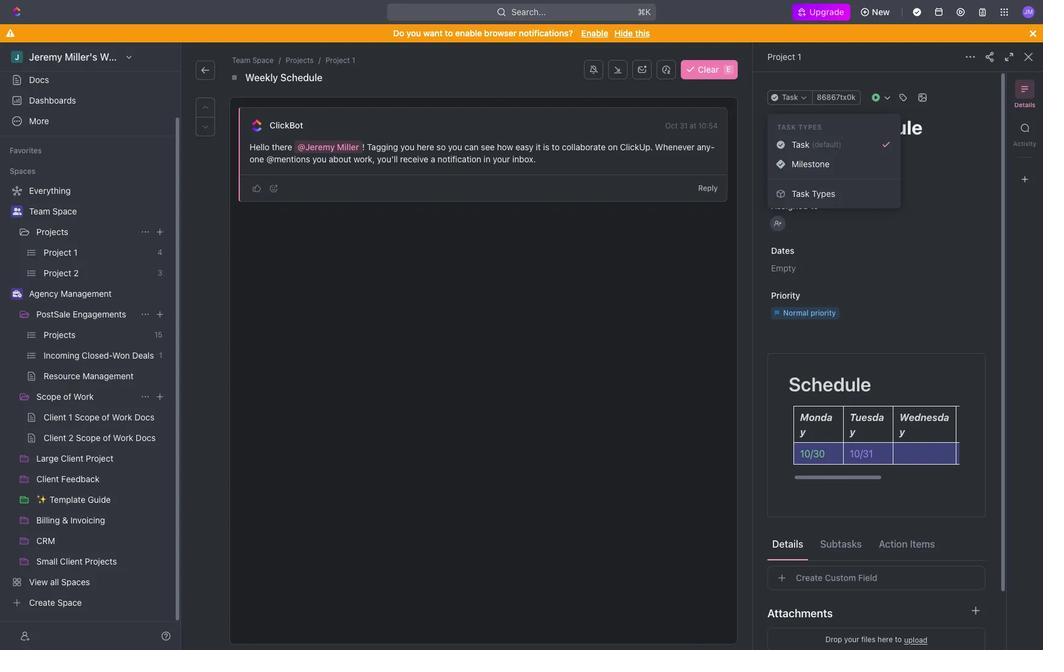 Task type: describe. For each thing, give the bounding box(es) containing it.
upload
[[905, 636, 928, 645]]

notification
[[438, 154, 482, 164]]

task button
[[768, 90, 813, 105]]

new button
[[856, 2, 898, 22]]

agency management
[[29, 289, 112, 299]]

wednesda
[[900, 412, 950, 423]]

docs link
[[5, 70, 170, 90]]

task inside button
[[792, 188, 810, 199]]

y for monda y
[[801, 427, 806, 438]]

items
[[911, 539, 936, 549]]

custom
[[825, 573, 857, 583]]

postsale engagements
[[36, 309, 126, 319]]

! tagging you here so you can see how easy it is to collaborate on clickup. whenever any one @mentions you about work, you'll receive a notification in your inbox.
[[250, 142, 715, 164]]

about
[[329, 154, 352, 164]]

⌘k
[[638, 7, 651, 17]]

new
[[873, 7, 890, 17]]

drop your files here to upload
[[826, 635, 928, 645]]

dashboards
[[29, 95, 76, 105]]

attachments
[[768, 607, 833, 620]]

hello
[[250, 142, 270, 152]]

monda y
[[801, 412, 833, 438]]

0 horizontal spatial team space link
[[29, 202, 167, 221]]

in
[[484, 154, 491, 164]]

action
[[879, 539, 908, 549]]

1 / from the left
[[279, 56, 281, 65]]

any
[[697, 142, 715, 152]]

work
[[74, 392, 94, 402]]

create custom field
[[796, 573, 878, 583]]

so
[[437, 142, 446, 152]]

here for drop your files here to upload
[[878, 635, 893, 644]]

details button
[[768, 533, 809, 555]]

team space / projects / project 1
[[232, 56, 356, 65]]

to inside ! tagging you here so you can see how easy it is to collaborate on clickup. whenever any one @mentions you about work, you'll receive a notification in your inbox.
[[552, 142, 560, 152]]

subtasks
[[821, 539, 862, 549]]

upgrade link
[[793, 4, 851, 21]]

browser
[[485, 28, 517, 38]]

2 / from the left
[[319, 56, 321, 65]]

upgrade
[[810, 7, 845, 17]]

search...
[[512, 7, 546, 17]]

1 horizontal spatial project 1 link
[[768, 52, 802, 62]]

31
[[680, 121, 688, 130]]

this
[[636, 28, 650, 38]]

agency
[[29, 289, 58, 299]]

task sidebar navigation tab list
[[1012, 79, 1039, 189]]

86867tx0k
[[817, 93, 856, 102]]

team for team space
[[29, 206, 50, 216]]

schedule inside weekly schedule link
[[281, 72, 323, 83]]

y for wednesda y
[[900, 427, 906, 438]]

field
[[859, 573, 878, 583]]

it
[[536, 142, 541, 152]]

sidebar navigation
[[0, 42, 181, 650]]

monda
[[801, 412, 833, 423]]

collaborate
[[562, 142, 606, 152]]

1 horizontal spatial 1
[[798, 52, 802, 62]]

space for team space
[[52, 206, 77, 216]]

!
[[362, 142, 365, 152]]

team for team space / projects / project 1
[[232, 56, 251, 65]]

how
[[497, 142, 514, 152]]

weekly schedule link
[[243, 70, 325, 85]]

of
[[63, 392, 71, 402]]

notifications?
[[519, 28, 573, 38]]

10/31
[[850, 449, 874, 459]]

business time image
[[12, 290, 22, 298]]

hello there
[[250, 142, 295, 152]]

1 horizontal spatial projects
[[286, 56, 314, 65]]

at
[[690, 121, 697, 130]]

your inside drop your files here to upload
[[845, 635, 860, 644]]

here for ! tagging you here so you can see how easy it is to collaborate on clickup. whenever any one @mentions you about work, you'll receive a notification in your inbox.
[[417, 142, 435, 152]]

status
[[772, 156, 798, 166]]

there
[[272, 142, 292, 152]]

oct 31 at 10:54
[[666, 121, 718, 130]]

@mentions
[[267, 154, 310, 164]]

inbox.
[[513, 154, 536, 164]]

want
[[424, 28, 443, 38]]

reply button
[[694, 181, 723, 196]]

scope
[[36, 392, 61, 402]]

oct
[[666, 121, 678, 130]]

spaces
[[10, 167, 35, 176]]

projects inside tree
[[36, 227, 68, 237]]

do you want to enable browser notifications? enable hide this
[[393, 28, 650, 38]]

milestone
[[792, 159, 830, 169]]

1 horizontal spatial projects link
[[283, 55, 316, 67]]

create custom field button
[[768, 566, 986, 590]]

on
[[608, 142, 618, 152]]

1 horizontal spatial project
[[768, 52, 796, 62]]

86867tx0k button
[[813, 90, 861, 105]]

clickbot button
[[269, 120, 304, 131]]

see
[[481, 142, 495, 152]]

is
[[543, 142, 550, 152]]

to right want
[[445, 28, 453, 38]]

0 vertical spatial task types
[[778, 123, 823, 131]]

clear
[[698, 64, 719, 75]]

favorites button
[[5, 144, 47, 158]]

you'll
[[377, 154, 398, 164]]

hide
[[615, 28, 633, 38]]



Task type: locate. For each thing, give the bounding box(es) containing it.
tuesda
[[850, 412, 885, 423]]

one
[[250, 142, 715, 164]]

1 vertical spatial team
[[29, 206, 50, 216]]

weekly schedule
[[245, 72, 323, 83]]

1 vertical spatial types
[[812, 188, 836, 199]]

drop
[[826, 635, 843, 644]]

team up weekly
[[232, 56, 251, 65]]

to inside drop your files here to upload
[[895, 635, 902, 644]]

0 vertical spatial schedule
[[281, 72, 323, 83]]

your
[[493, 154, 510, 164], [845, 635, 860, 644]]

space up weekly
[[253, 56, 274, 65]]

space right 'user group' "icon"
[[52, 206, 77, 216]]

scope of work
[[36, 392, 94, 402]]

y down monda
[[801, 427, 806, 438]]

action items button
[[875, 533, 941, 555]]

your down "how" on the top of page
[[493, 154, 510, 164]]

1 vertical spatial space
[[52, 206, 77, 216]]

0 horizontal spatial team
[[29, 206, 50, 216]]

1 horizontal spatial team space link
[[230, 55, 276, 67]]

can
[[465, 142, 479, 152]]

favorites
[[10, 146, 42, 155]]

y inside monda y
[[801, 427, 806, 438]]

task types up assigned to at right
[[792, 188, 836, 199]]

reply
[[699, 184, 718, 193]]

here inside ! tagging you here so you can see how easy it is to collaborate on clickup. whenever any one @mentions you about work, you'll receive a notification in your inbox.
[[417, 142, 435, 152]]

to left upload button
[[895, 635, 902, 644]]

/
[[279, 56, 281, 65], [319, 56, 321, 65]]

types down milestone button
[[812, 188, 836, 199]]

0 horizontal spatial 1
[[352, 56, 356, 65]]

0 horizontal spatial y
[[801, 427, 806, 438]]

0 horizontal spatial /
[[279, 56, 281, 65]]

activity
[[1014, 140, 1037, 147]]

receive
[[400, 154, 429, 164]]

0 vertical spatial team space link
[[230, 55, 276, 67]]

0 horizontal spatial projects link
[[36, 222, 136, 242]]

2 y from the left
[[850, 427, 856, 438]]

task down project 1
[[783, 93, 799, 102]]

engagements
[[73, 309, 126, 319]]

schedule up monda
[[789, 373, 872, 396]]

0 horizontal spatial details
[[773, 539, 804, 549]]

weekly
[[245, 72, 278, 83]]

1 horizontal spatial /
[[319, 56, 321, 65]]

task (default)
[[792, 139, 842, 150]]

1 vertical spatial task types
[[792, 188, 836, 199]]

a
[[431, 154, 436, 164]]

you
[[407, 28, 421, 38], [401, 142, 415, 152], [448, 142, 463, 152], [313, 154, 327, 164]]

create
[[796, 573, 823, 583]]

y inside tuesda y
[[850, 427, 856, 438]]

task up assigned to at right
[[792, 188, 810, 199]]

team inside sidebar navigation
[[29, 206, 50, 216]]

task
[[783, 93, 799, 102], [778, 123, 797, 131], [792, 139, 810, 150], [792, 188, 810, 199]]

(default)
[[813, 140, 842, 149]]

0 vertical spatial types
[[799, 123, 823, 131]]

management
[[61, 289, 112, 299]]

3 y from the left
[[900, 427, 906, 438]]

task types inside button
[[792, 188, 836, 199]]

tree
[[5, 181, 170, 613]]

0 horizontal spatial here
[[417, 142, 435, 152]]

y
[[801, 427, 806, 438], [850, 427, 856, 438], [900, 427, 906, 438]]

2 horizontal spatial y
[[900, 427, 906, 438]]

projects down team space
[[36, 227, 68, 237]]

project 1 link up weekly schedule link in the top left of the page
[[323, 55, 358, 67]]

here right "files"
[[878, 635, 893, 644]]

attachments button
[[768, 599, 986, 628]]

y for tuesda y
[[850, 427, 856, 438]]

1 vertical spatial projects link
[[36, 222, 136, 242]]

1 vertical spatial schedule
[[789, 373, 872, 396]]

do
[[393, 28, 405, 38]]

tree containing team space
[[5, 181, 170, 613]]

tree inside sidebar navigation
[[5, 181, 170, 613]]

task down task dropdown button
[[778, 123, 797, 131]]

1 horizontal spatial here
[[878, 635, 893, 644]]

postsale
[[36, 309, 70, 319]]

1 vertical spatial here
[[878, 635, 893, 644]]

you up receive
[[401, 142, 415, 152]]

0 horizontal spatial project
[[326, 56, 350, 65]]

enable
[[455, 28, 482, 38]]

project 1 link up task dropdown button
[[768, 52, 802, 62]]

0 vertical spatial projects
[[286, 56, 314, 65]]

assigned
[[772, 201, 809, 211]]

here up a
[[417, 142, 435, 152]]

your inside ! tagging you here so you can see how easy it is to collaborate on clickup. whenever any one @mentions you about work, you'll receive a notification in your inbox.
[[493, 154, 510, 164]]

y inside wednesda y
[[900, 427, 906, 438]]

space for team space / projects / project 1
[[253, 56, 274, 65]]

0 vertical spatial projects link
[[283, 55, 316, 67]]

0 horizontal spatial projects
[[36, 227, 68, 237]]

postsale engagements link
[[36, 305, 136, 324]]

Edit task name text field
[[768, 116, 986, 139]]

clickup.
[[620, 142, 653, 152]]

task up milestone
[[792, 139, 810, 150]]

0 vertical spatial here
[[417, 142, 435, 152]]

e
[[727, 65, 731, 74]]

1 horizontal spatial space
[[253, 56, 274, 65]]

team space link
[[230, 55, 276, 67], [29, 202, 167, 221]]

you right do
[[407, 28, 421, 38]]

your left "files"
[[845, 635, 860, 644]]

projects link down team space
[[36, 222, 136, 242]]

details up create
[[773, 539, 804, 549]]

types inside button
[[812, 188, 836, 199]]

details inside button
[[773, 539, 804, 549]]

y down tuesda
[[850, 427, 856, 438]]

0 vertical spatial your
[[493, 154, 510, 164]]

details up 'activity'
[[1015, 101, 1036, 108]]

schedule down the team space / projects / project 1
[[281, 72, 323, 83]]

y down 'wednesda'
[[900, 427, 906, 438]]

0 horizontal spatial schedule
[[281, 72, 323, 83]]

task inside dropdown button
[[783, 93, 799, 102]]

easy
[[516, 142, 534, 152]]

task types up task (default)
[[778, 123, 823, 131]]

files
[[862, 635, 876, 644]]

task types button
[[773, 184, 896, 204]]

team right 'user group' "icon"
[[29, 206, 50, 216]]

project 1
[[768, 52, 802, 62]]

enable
[[582, 28, 609, 38]]

0 vertical spatial space
[[253, 56, 274, 65]]

1 horizontal spatial schedule
[[789, 373, 872, 396]]

team
[[232, 56, 251, 65], [29, 206, 50, 216]]

1 vertical spatial projects
[[36, 227, 68, 237]]

1 y from the left
[[801, 427, 806, 438]]

1 horizontal spatial y
[[850, 427, 856, 438]]

0 vertical spatial details
[[1015, 101, 1036, 108]]

tagging
[[367, 142, 398, 152]]

task types
[[778, 123, 823, 131], [792, 188, 836, 199]]

projects up weekly schedule link in the top left of the page
[[286, 56, 314, 65]]

1 horizontal spatial team
[[232, 56, 251, 65]]

1 vertical spatial your
[[845, 635, 860, 644]]

10:54
[[699, 121, 718, 130]]

milestone button
[[773, 155, 896, 174]]

1
[[798, 52, 802, 62], [352, 56, 356, 65]]

1 horizontal spatial details
[[1015, 101, 1036, 108]]

0 horizontal spatial project 1 link
[[323, 55, 358, 67]]

details inside task sidebar navigation tab list
[[1015, 101, 1036, 108]]

0 horizontal spatial space
[[52, 206, 77, 216]]

0 horizontal spatial your
[[493, 154, 510, 164]]

priority
[[772, 290, 801, 301]]

to right 'is'
[[552, 142, 560, 152]]

whenever
[[655, 142, 695, 152]]

tuesda y
[[850, 412, 885, 438]]

1 vertical spatial team space link
[[29, 202, 167, 221]]

types up task (default)
[[799, 123, 823, 131]]

team space
[[29, 206, 77, 216]]

you left about at left
[[313, 154, 327, 164]]

details
[[1015, 101, 1036, 108], [773, 539, 804, 549]]

docs
[[29, 75, 49, 85]]

subtasks button
[[816, 533, 867, 555]]

action items
[[879, 539, 936, 549]]

to
[[445, 28, 453, 38], [552, 142, 560, 152], [811, 201, 819, 211], [895, 635, 902, 644]]

schedule
[[281, 72, 323, 83], [789, 373, 872, 396]]

projects link up weekly schedule link in the top left of the page
[[283, 55, 316, 67]]

10/30
[[801, 449, 826, 459]]

1 horizontal spatial your
[[845, 635, 860, 644]]

space
[[253, 56, 274, 65], [52, 206, 77, 216]]

here inside drop your files here to upload
[[878, 635, 893, 644]]

0 vertical spatial team
[[232, 56, 251, 65]]

scope of work link
[[36, 387, 136, 407]]

work,
[[354, 154, 375, 164]]

to right 'assigned' in the right of the page
[[811, 201, 819, 211]]

upload button
[[905, 636, 928, 645]]

agency management link
[[29, 284, 167, 304]]

1 vertical spatial details
[[773, 539, 804, 549]]

wednesda y
[[900, 412, 950, 438]]

you up the notification
[[448, 142, 463, 152]]

space inside sidebar navigation
[[52, 206, 77, 216]]

assigned to
[[772, 201, 819, 211]]

here
[[417, 142, 435, 152], [878, 635, 893, 644]]

user group image
[[12, 208, 22, 215]]



Task type: vqa. For each thing, say whether or not it's contained in the screenshot.
Share
no



